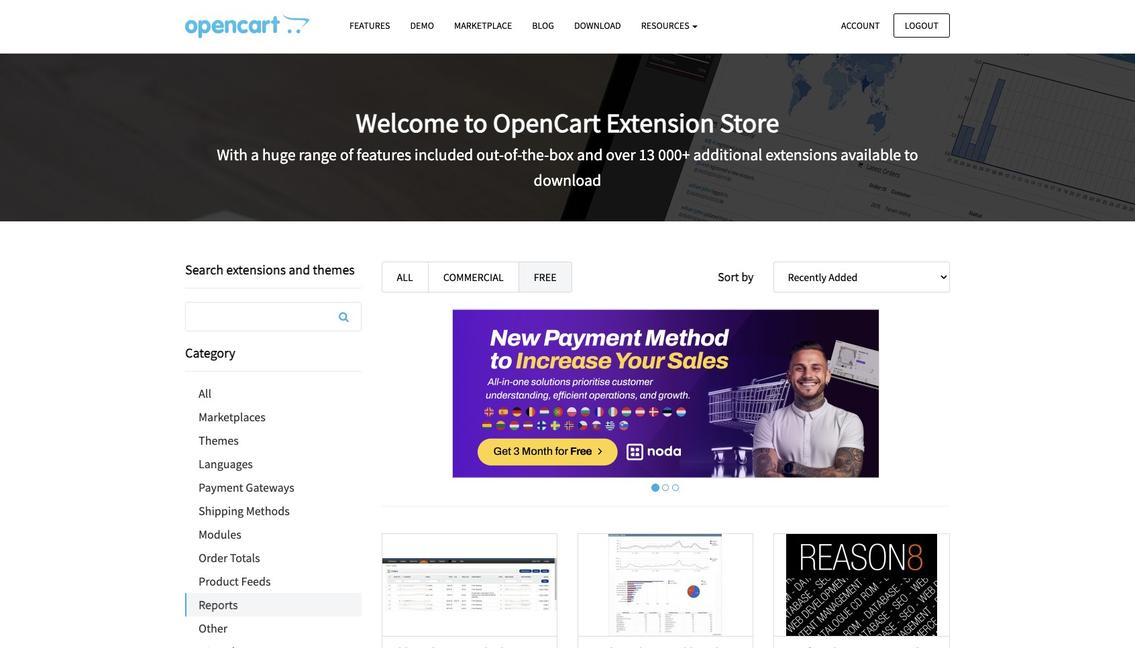 Task type: describe. For each thing, give the bounding box(es) containing it.
gateways
[[246, 480, 294, 495]]

themes link
[[185, 429, 361, 452]]

marketplace
[[454, 19, 512, 32]]

payment
[[199, 480, 243, 495]]

search
[[185, 261, 224, 278]]

free
[[534, 270, 557, 284]]

with
[[217, 144, 248, 165]]

1 vertical spatial to
[[905, 144, 919, 165]]

1 vertical spatial extensions
[[226, 261, 286, 278]]

over
[[606, 144, 636, 165]]

extension
[[606, 106, 715, 139]]

order totals link
[[185, 546, 361, 570]]

of-
[[504, 144, 522, 165]]

huge
[[262, 144, 296, 165]]

sort by
[[718, 269, 754, 285]]

blog
[[532, 19, 554, 32]]

download
[[574, 19, 621, 32]]

store
[[720, 106, 779, 139]]

node image
[[452, 309, 880, 478]]

available
[[841, 144, 901, 165]]

commercial link
[[428, 262, 519, 293]]

modules link
[[185, 523, 361, 546]]

product
[[199, 574, 239, 589]]

search image
[[339, 311, 349, 322]]

category
[[185, 344, 235, 361]]

13
[[639, 144, 655, 165]]

resources link
[[631, 14, 708, 38]]

resources
[[641, 19, 691, 32]]

shipping methods link
[[185, 499, 361, 523]]

payment gateways
[[199, 480, 294, 495]]

themes
[[313, 261, 355, 278]]

demo link
[[400, 14, 444, 38]]

product feeds
[[199, 574, 271, 589]]

all for marketplaces
[[199, 386, 211, 401]]

shipping
[[199, 503, 244, 519]]

marketplaces link
[[185, 405, 361, 429]]

totals
[[230, 550, 260, 566]]

opencart - marketplace image
[[185, 14, 309, 38]]

download link
[[564, 14, 631, 38]]

google analytics dashboard widget - summary (vqm.. image
[[579, 534, 753, 636]]

payment gateways link
[[185, 476, 361, 499]]

a
[[251, 144, 259, 165]]

demo
[[410, 19, 434, 32]]

feeds
[[241, 574, 271, 589]]

box
[[549, 144, 574, 165]]

sort
[[718, 269, 739, 285]]

by
[[742, 269, 754, 285]]

free link
[[519, 262, 572, 293]]

blog link
[[522, 14, 564, 38]]



Task type: locate. For each thing, give the bounding box(es) containing it.
of
[[340, 144, 354, 165]]

reports
[[199, 597, 238, 613]]

1 horizontal spatial all link
[[381, 262, 429, 293]]

features link
[[340, 14, 400, 38]]

welcome to opencart extension store with a huge range of features included out-of-the-box and over 13 000+ additional extensions available to download
[[217, 106, 919, 191]]

extensions inside welcome to opencart extension store with a huge range of features included out-of-the-box and over 13 000+ additional extensions available to download
[[766, 144, 838, 165]]

0 horizontal spatial all
[[199, 386, 211, 401]]

included
[[415, 144, 473, 165]]

all for commercial
[[397, 270, 413, 284]]

additional
[[694, 144, 763, 165]]

product feeds link
[[185, 570, 361, 593]]

all link for commercial
[[381, 262, 429, 293]]

0 vertical spatial extensions
[[766, 144, 838, 165]]

all link
[[381, 262, 429, 293], [185, 382, 361, 405]]

logout link
[[894, 13, 950, 38]]

out-
[[477, 144, 504, 165]]

add taxshipcostmethod to order.xml image
[[382, 534, 557, 636]]

all link for marketplaces
[[185, 382, 361, 405]]

themes
[[199, 433, 239, 448]]

account link
[[830, 13, 892, 38]]

to
[[464, 106, 488, 139], [905, 144, 919, 165]]

1 horizontal spatial to
[[905, 144, 919, 165]]

0 horizontal spatial extensions
[[226, 261, 286, 278]]

and inside welcome to opencart extension store with a huge range of features included out-of-the-box and over 13 000+ additional extensions available to download
[[577, 144, 603, 165]]

methods
[[246, 503, 290, 519]]

languages
[[199, 456, 253, 472]]

opencart
[[493, 106, 601, 139]]

1 vertical spatial all
[[199, 386, 211, 401]]

1 vertical spatial and
[[289, 261, 310, 278]]

marketplaces
[[199, 409, 266, 425]]

1 horizontal spatial and
[[577, 144, 603, 165]]

1 horizontal spatial all
[[397, 270, 413, 284]]

features
[[350, 19, 390, 32]]

modules
[[199, 527, 241, 542]]

extensions down store
[[766, 144, 838, 165]]

order
[[199, 550, 228, 566]]

extensions right the search
[[226, 261, 286, 278]]

other link
[[185, 617, 361, 640]]

reports link
[[187, 593, 361, 617]]

all
[[397, 270, 413, 284], [199, 386, 211, 401]]

other
[[199, 621, 227, 636]]

features
[[357, 144, 411, 165]]

to right available
[[905, 144, 919, 165]]

logout
[[905, 19, 939, 31]]

order totals
[[199, 550, 260, 566]]

and left themes
[[289, 261, 310, 278]]

000+
[[658, 144, 690, 165]]

and
[[577, 144, 603, 165], [289, 261, 310, 278]]

and right the box
[[577, 144, 603, 165]]

0 vertical spatial all
[[397, 270, 413, 284]]

None text field
[[186, 303, 361, 331]]

0 vertical spatial to
[[464, 106, 488, 139]]

0 horizontal spatial all link
[[185, 382, 361, 405]]

range
[[299, 144, 337, 165]]

search extensions and themes
[[185, 261, 355, 278]]

account
[[842, 19, 880, 31]]

0 vertical spatial all link
[[381, 262, 429, 293]]

the-
[[522, 144, 549, 165]]

0 vertical spatial and
[[577, 144, 603, 165]]

1 horizontal spatial extensions
[[766, 144, 838, 165]]

marketplace link
[[444, 14, 522, 38]]

0 horizontal spatial and
[[289, 261, 310, 278]]

commercial
[[443, 270, 504, 284]]

to up out-
[[464, 106, 488, 139]]

out of stock report 1.5.x and  2.0.x image
[[775, 534, 949, 636]]

extensions
[[766, 144, 838, 165], [226, 261, 286, 278]]

languages link
[[185, 452, 361, 476]]

download
[[534, 170, 602, 191]]

1 vertical spatial all link
[[185, 382, 361, 405]]

welcome
[[356, 106, 459, 139]]

0 horizontal spatial to
[[464, 106, 488, 139]]

shipping methods
[[199, 503, 290, 519]]



Task type: vqa. For each thing, say whether or not it's contained in the screenshot.
second and up Link from the bottom
no



